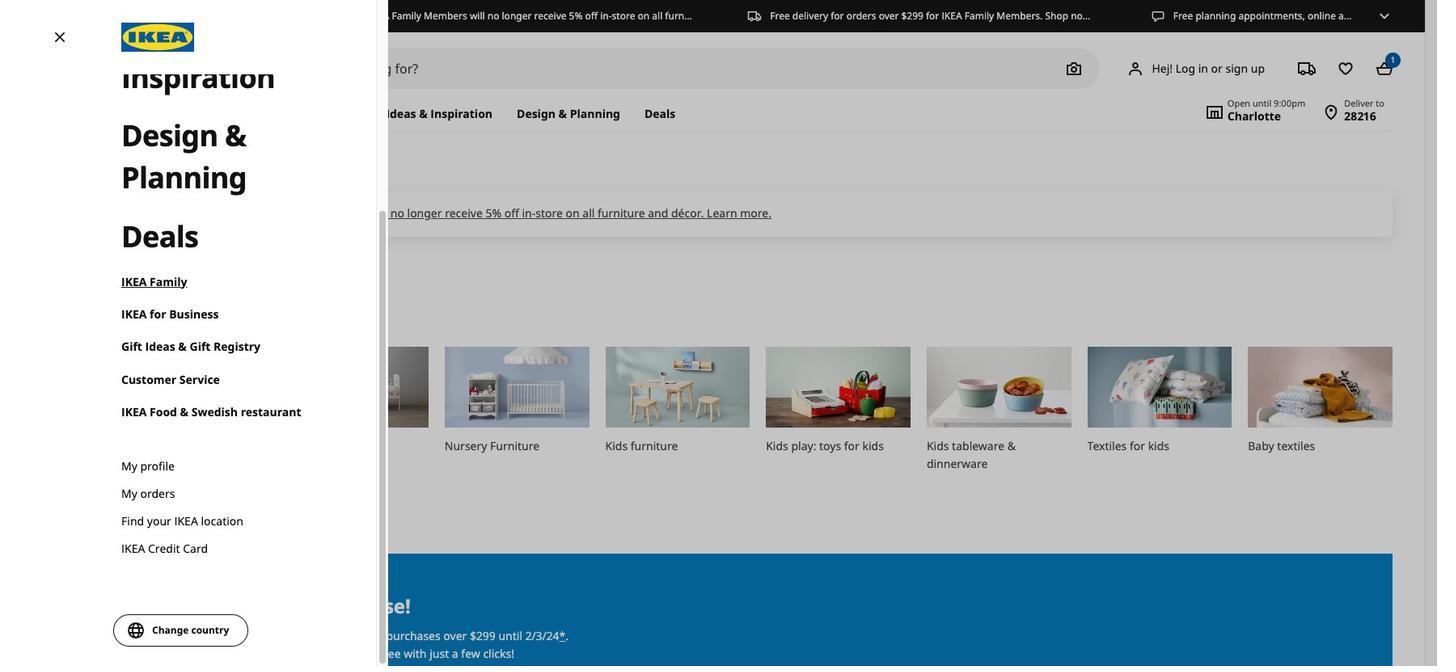 Task type: describe. For each thing, give the bounding box(es) containing it.
or
[[1212, 60, 1223, 76]]

credit
[[148, 541, 180, 557]]

my for my orders
[[121, 486, 137, 502]]

deals for deals button
[[121, 216, 198, 256]]

ikea right 2/1/24,
[[252, 205, 276, 221]]

customer service button
[[121, 372, 350, 388]]

change country
[[152, 624, 229, 638]]

orders
[[140, 486, 175, 502]]

sign
[[1226, 60, 1248, 76]]

business
[[169, 307, 219, 322]]

ideas inside button
[[145, 339, 175, 355]]

track order image
[[1291, 53, 1324, 85]]

1 vertical spatial all
[[161, 484, 177, 502]]

on
[[566, 205, 580, 221]]

receive
[[445, 205, 483, 221]]

1 vertical spatial ideas
[[386, 106, 416, 121]]

gift ideas & gift registry
[[121, 339, 261, 355]]

1 vertical spatial family
[[150, 274, 187, 289]]

children's
[[123, 275, 265, 315]]

up
[[1251, 60, 1265, 76]]

furniture
[[598, 205, 645, 221]]

room for kids room
[[193, 144, 218, 158]]

effective 2/1/24, ikea family members will no longer receive 5% off in-store on all furniture and décor. learn more.
[[165, 205, 772, 221]]

customer service
[[121, 372, 220, 387]]

log
[[1176, 60, 1196, 76]]

& for left ideas & inspiration link
[[203, 15, 225, 55]]

ikea credit card
[[121, 541, 208, 557]]

kids
[[171, 144, 190, 158]]

to
[[1376, 97, 1385, 109]]

ideas & inspiration for left ideas & inspiration link
[[121, 15, 275, 97]]

find your ikea location link
[[121, 508, 350, 536]]

in-
[[522, 205, 536, 221]]

my orders
[[121, 486, 175, 502]]

hej!
[[1152, 60, 1173, 76]]

design & planning for design & planning button
[[121, 116, 247, 198]]

food
[[150, 404, 177, 420]]

your
[[147, 514, 171, 529]]

longer
[[407, 205, 442, 221]]

location
[[201, 514, 243, 529]]

design for design & planning button
[[121, 116, 218, 155]]

1 vertical spatial inspiration
[[431, 106, 493, 121]]

2/1/24,
[[213, 205, 249, 221]]

customer
[[121, 372, 177, 387]]

card
[[183, 541, 208, 557]]

categories
[[180, 484, 248, 502]]

design & planning link
[[505, 97, 633, 131]]

charlotte
[[1228, 108, 1282, 124]]

country
[[191, 624, 229, 638]]

find
[[121, 514, 144, 529]]

ikea for ikea food & swedish restaurant
[[121, 404, 147, 420]]

& for design & planning link
[[559, 106, 567, 121]]

ideas & inspiration for the rightmost ideas & inspiration link
[[386, 106, 493, 121]]

ikea family link
[[121, 274, 350, 290]]

open until 9:00pm charlotte
[[1228, 97, 1306, 124]]

0 vertical spatial all
[[583, 205, 595, 221]]

my for my profile
[[121, 459, 137, 474]]

0 vertical spatial ideas
[[121, 15, 196, 55]]

favorites image
[[1330, 53, 1362, 85]]

9:00pm
[[1274, 97, 1306, 109]]

change country link
[[113, 615, 249, 647]]

deals button
[[121, 216, 350, 258]]

ikea for ikea credit card
[[121, 541, 145, 557]]

deals link
[[633, 97, 688, 131]]

swedish
[[192, 404, 238, 420]]

change
[[152, 624, 189, 638]]

learn
[[707, 205, 737, 221]]

0 horizontal spatial ideas & inspiration link
[[121, 14, 350, 99]]

& inside "link"
[[180, 404, 189, 420]]

open
[[1228, 97, 1251, 109]]

my orders link
[[121, 481, 350, 508]]

ikea for ikea for business
[[121, 307, 147, 322]]

my profile
[[121, 459, 175, 474]]

ikea for business
[[121, 307, 219, 322]]



Task type: locate. For each thing, give the bounding box(es) containing it.
& inside ideas & inspiration
[[203, 15, 225, 55]]

service
[[179, 372, 220, 387]]

2 my from the top
[[121, 486, 137, 502]]

show
[[123, 484, 158, 502]]

& inside design & planning
[[225, 116, 246, 155]]

1
[[1392, 54, 1395, 66]]

registry
[[214, 339, 261, 355]]

in
[[1199, 60, 1209, 76]]

deliver
[[1345, 97, 1374, 109]]

deliver to 28216
[[1345, 97, 1385, 124]]

kids room
[[171, 144, 218, 158]]

until
[[1253, 97, 1272, 109]]

more.
[[740, 205, 772, 221]]

0 vertical spatial planning
[[570, 106, 620, 121]]

1 horizontal spatial inspiration
[[431, 106, 493, 121]]

0 vertical spatial deals
[[645, 106, 676, 121]]

1 my from the top
[[121, 459, 137, 474]]

ikea left 'for'
[[121, 307, 147, 322]]

rooms
[[123, 144, 155, 158]]

for
[[150, 307, 166, 322]]

ikea logotype, go to start page image
[[121, 23, 194, 52]]

design
[[517, 106, 556, 121], [121, 116, 218, 155]]

planning down kids
[[121, 158, 247, 198]]

design & planning button
[[121, 115, 350, 199]]

family up ikea for business
[[150, 274, 187, 289]]

will
[[370, 205, 388, 221]]

all
[[583, 205, 595, 221], [161, 484, 177, 502]]

ikea left food
[[121, 404, 147, 420]]

room for children's room
[[273, 275, 349, 315]]

planning for design & planning link
[[570, 106, 620, 121]]

ikea food & swedish restaurant
[[121, 404, 301, 420]]

1 horizontal spatial room
[[273, 275, 349, 315]]

ikea right "your"
[[174, 514, 198, 529]]

0 horizontal spatial deals
[[121, 216, 198, 256]]

1 gift from the left
[[121, 339, 142, 355]]

1 horizontal spatial ideas & inspiration
[[386, 106, 493, 121]]

ikea inside "link"
[[121, 404, 147, 420]]

&
[[203, 15, 225, 55], [419, 106, 428, 121], [559, 106, 567, 121], [225, 116, 246, 155], [178, 339, 187, 355], [180, 404, 189, 420]]

ikea family
[[121, 274, 187, 289]]

ideas & inspiration
[[121, 15, 275, 97], [386, 106, 493, 121]]

and
[[648, 205, 669, 221]]

1 horizontal spatial deals
[[645, 106, 676, 121]]

design & planning for design & planning link
[[517, 106, 620, 121]]

0 horizontal spatial gift
[[121, 339, 142, 355]]

find your ikea location
[[121, 514, 243, 529]]

navigation
[[107, 347, 1409, 506]]

1 horizontal spatial family
[[279, 205, 313, 221]]

my left profile
[[121, 459, 137, 474]]

children's room
[[123, 275, 349, 315]]

0 horizontal spatial room
[[193, 144, 218, 158]]

0 horizontal spatial design & planning
[[121, 116, 247, 198]]

all right "show"
[[161, 484, 177, 502]]

all right on
[[583, 205, 595, 221]]

5%
[[486, 205, 502, 221]]

room
[[193, 144, 218, 158], [273, 275, 349, 315]]

1 horizontal spatial gift
[[190, 339, 211, 355]]

design & planning
[[517, 106, 620, 121], [121, 116, 247, 198]]

gift ideas & gift registry button
[[121, 339, 350, 356]]

1 vertical spatial planning
[[121, 158, 247, 198]]

0 vertical spatial family
[[279, 205, 313, 221]]

effective
[[165, 205, 210, 221]]

my up find
[[121, 486, 137, 502]]

hej! log in or sign up link
[[1107, 53, 1285, 85]]

gift
[[121, 339, 142, 355], [190, 339, 211, 355]]

ikea credit card link
[[121, 536, 350, 563]]

gift up service
[[190, 339, 211, 355]]

1 vertical spatial ideas & inspiration
[[386, 106, 493, 121]]

0 vertical spatial my
[[121, 459, 137, 474]]

family left "members"
[[279, 205, 313, 221]]

store
[[536, 205, 563, 221]]

ideas
[[121, 15, 196, 55], [386, 106, 416, 121], [145, 339, 175, 355]]

None search field
[[222, 49, 1101, 89]]

deals
[[645, 106, 676, 121], [121, 216, 198, 256]]

& for design & planning button
[[225, 116, 246, 155]]

1 horizontal spatial all
[[583, 205, 595, 221]]

décor.
[[671, 205, 704, 221]]

design for design & planning link
[[517, 106, 556, 121]]

1 vertical spatial room
[[273, 275, 349, 315]]

2 vertical spatial ideas
[[145, 339, 175, 355]]

ikea for ikea family
[[121, 274, 147, 289]]

planning for design & planning button
[[121, 158, 247, 198]]

show all categories
[[123, 484, 248, 502]]

28216
[[1345, 108, 1377, 124]]

ikea food & swedish restaurant link
[[121, 404, 350, 421]]

members
[[316, 205, 367, 221]]

rooms link
[[123, 144, 155, 158]]

2 gift from the left
[[190, 339, 211, 355]]

family
[[279, 205, 313, 221], [150, 274, 187, 289]]

& for the rightmost ideas & inspiration link
[[419, 106, 428, 121]]

1 horizontal spatial planning
[[570, 106, 620, 121]]

hej! log in or sign up
[[1152, 60, 1265, 76]]

ideas & inspiration link
[[121, 14, 350, 99], [374, 97, 505, 131]]

restaurant
[[241, 404, 301, 420]]

show all categories button
[[123, 484, 248, 502]]

1 vertical spatial deals
[[121, 216, 198, 256]]

ikea
[[252, 205, 276, 221], [121, 274, 147, 289], [121, 307, 147, 322], [121, 404, 147, 420], [174, 514, 198, 529], [121, 541, 145, 557]]

0 vertical spatial inspiration
[[121, 57, 275, 97]]

my profile link
[[121, 453, 350, 481]]

0 horizontal spatial design
[[121, 116, 218, 155]]

design inside button
[[121, 116, 218, 155]]

1 link
[[1369, 53, 1401, 85]]

0 horizontal spatial ideas & inspiration
[[121, 15, 275, 97]]

ikea down find
[[121, 541, 145, 557]]

profile
[[140, 459, 175, 474]]

my
[[121, 459, 137, 474], [121, 486, 137, 502]]

deals inside button
[[121, 216, 198, 256]]

1 horizontal spatial ideas & inspiration link
[[374, 97, 505, 131]]

0 vertical spatial ideas & inspiration
[[121, 15, 275, 97]]

gift up customer
[[121, 339, 142, 355]]

0 horizontal spatial inspiration
[[121, 57, 275, 97]]

no
[[391, 205, 404, 221]]

inspiration
[[121, 57, 275, 97], [431, 106, 493, 121]]

ikea up ikea for business
[[121, 274, 147, 289]]

off
[[505, 205, 519, 221]]

0 vertical spatial room
[[193, 144, 218, 158]]

1 vertical spatial my
[[121, 486, 137, 502]]

effective 2/1/24, ikea family members will no longer receive 5% off in-store on all furniture and décor. learn more. link
[[165, 205, 772, 221]]

1 horizontal spatial design
[[517, 106, 556, 121]]

ikea for business link
[[121, 307, 350, 323]]

planning left 'deals' link
[[570, 106, 620, 121]]

planning
[[570, 106, 620, 121], [121, 158, 247, 198]]

0 horizontal spatial all
[[161, 484, 177, 502]]

design & planning inside button
[[121, 116, 247, 198]]

0 horizontal spatial family
[[150, 274, 187, 289]]

planning inside button
[[121, 158, 247, 198]]

1 horizontal spatial design & planning
[[517, 106, 620, 121]]

0 horizontal spatial planning
[[121, 158, 247, 198]]

deals for 'deals' link
[[645, 106, 676, 121]]



Task type: vqa. For each thing, say whether or not it's contained in the screenshot.
Design & Planning button Design & Planning
yes



